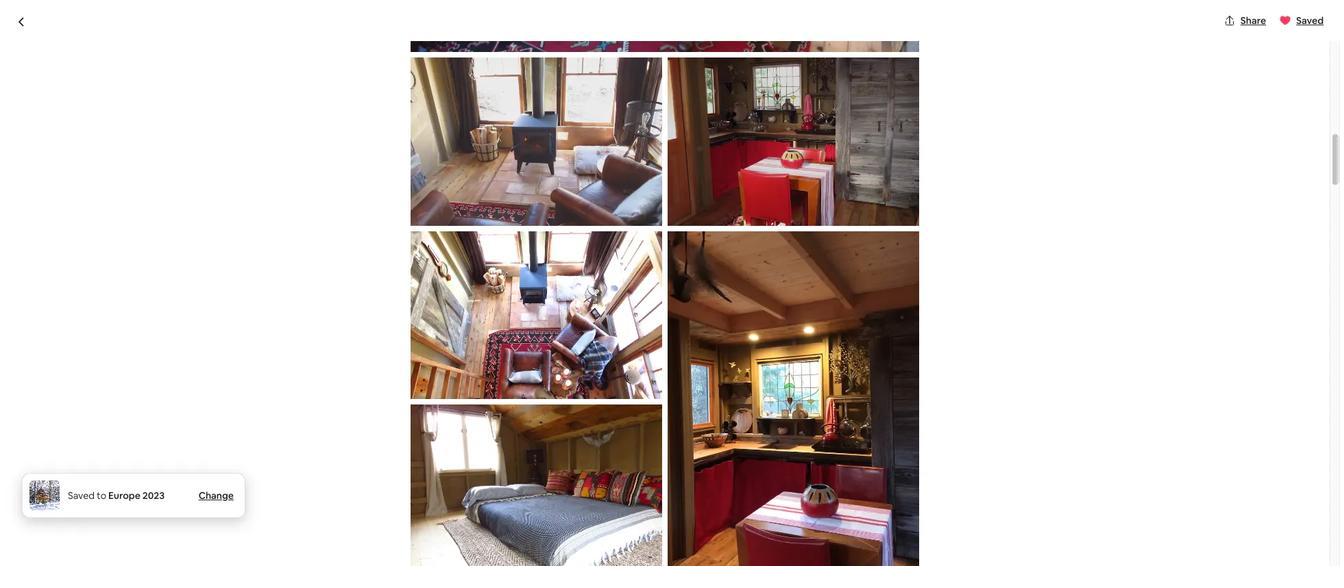 Task type: vqa. For each thing, say whether or not it's contained in the screenshot.
Charles within the Charles And Stella is a Superhost Superhosts are experienced, highly rated Hosts.
yes



Task type: describe. For each thing, give the bounding box(es) containing it.
saved button
[[1274, 9, 1329, 32]]

Start your search search field
[[562, 11, 768, 44]]

a woodstove image
[[862, 284, 1049, 427]]

change button
[[199, 490, 234, 502]]

· for transformation
[[439, 99, 441, 114]]

are
[[377, 543, 391, 555]]

2 1 from the left
[[427, 471, 431, 485]]

transformation
[[377, 70, 507, 93]]

saved for saved
[[1296, 14, 1324, 27]]

share button
[[1219, 9, 1272, 32]]

states
[[587, 99, 616, 112]]

canton,
[[447, 99, 483, 112]]

celesterra: transformation amidst heaven and earth superhost · canton, north carolina, united states
[[281, 70, 723, 114]]

dialog containing share
[[0, 0, 1340, 567]]

total
[[810, 485, 832, 498]]

2023
[[142, 490, 165, 502]]

charles and stella is a superhost superhosts are experienced, highly rated hosts.
[[325, 525, 535, 555]]

superhost inside charles and stella is a superhost superhosts are experienced, highly rated hosts.
[[439, 525, 493, 540]]

superhosts
[[325, 543, 375, 555]]

celesterra image
[[670, 284, 857, 427]]

to
[[97, 490, 106, 502]]

taxes
[[866, 485, 890, 498]]

treehouse
[[281, 448, 356, 467]]

1 1 from the left
[[392, 471, 397, 485]]

saved for saved to europe 2023
[[68, 490, 95, 502]]

celesterra: transformation amidst heaven and earth image 1 image
[[281, 130, 665, 427]]

stella
[[390, 525, 419, 540]]

and stella
[[490, 448, 561, 467]]

heaven
[[575, 70, 638, 93]]

charles inside charles and stella is a superhost superhosts are experienced, highly rated hosts.
[[325, 525, 364, 540]]

hosts.
[[507, 543, 535, 555]]

spring image
[[670, 130, 857, 278]]

canton, north carolina, united states button
[[447, 97, 616, 114]]

highly
[[453, 543, 479, 555]]

celesterra:
[[281, 70, 373, 93]]



Task type: locate. For each thing, give the bounding box(es) containing it.
charles up superhosts at bottom
[[325, 525, 364, 540]]

saved
[[1296, 14, 1324, 27], [68, 490, 95, 502]]

1
[[392, 471, 397, 485], [427, 471, 431, 485]]

1 horizontal spatial superhost
[[439, 525, 493, 540]]

share
[[1241, 14, 1266, 27]]

experienced,
[[393, 543, 451, 555]]

rated
[[481, 543, 505, 555]]

superhost down transformation
[[388, 99, 433, 112]]

0 horizontal spatial charles
[[325, 525, 364, 540]]

before
[[834, 485, 864, 498]]

charles inside treehouse hosted by charles and stella 1 bed · 1 bath
[[433, 448, 487, 467]]

1 horizontal spatial saved
[[1296, 14, 1324, 27]]

1 vertical spatial charles
[[325, 525, 364, 540]]

· inside celesterra: transformation amidst heaven and earth superhost · canton, north carolina, united states
[[439, 99, 441, 114]]

bath
[[434, 471, 457, 485]]

0 vertical spatial ·
[[439, 99, 441, 114]]

·
[[439, 99, 441, 114], [422, 471, 424, 485]]

11/6/2023 button
[[810, 514, 1031, 553]]

1 horizontal spatial ·
[[439, 99, 441, 114]]

treehouse hosted by charles and stella 1 bed · 1 bath
[[281, 448, 561, 485]]

carolina,
[[513, 99, 553, 112]]

is
[[421, 525, 429, 540]]

dialog
[[0, 0, 1340, 567]]

by
[[412, 448, 430, 467]]

saved right share
[[1296, 14, 1324, 27]]

saved inside button
[[1296, 14, 1324, 27]]

0 vertical spatial charles
[[433, 448, 487, 467]]

overhead view of living area rom bedroom loft image
[[411, 231, 662, 400], [411, 231, 662, 400]]

1 left "bed"
[[392, 471, 397, 485]]

earth
[[677, 70, 723, 93]]

· left canton,
[[439, 99, 441, 114]]

· for hosted
[[422, 471, 424, 485]]

0 horizontal spatial superhost
[[388, 99, 433, 112]]

saved to europe 2023
[[68, 490, 165, 502]]

dining and kitchenette image
[[668, 58, 919, 226], [668, 58, 919, 226]]

superhost inside celesterra: transformation amidst heaven and earth superhost · canton, north carolina, united states
[[388, 99, 433, 112]]

saved left to
[[68, 490, 95, 502]]

11/6/2023
[[818, 532, 861, 544]]

a woodst image
[[411, 58, 662, 226], [411, 58, 662, 226]]

· right "bed"
[[422, 471, 424, 485]]

north
[[485, 99, 511, 112]]

superhost up the highly
[[439, 525, 493, 540]]

united
[[555, 99, 585, 112]]

superhost
[[388, 99, 433, 112], [439, 525, 493, 540]]

1 vertical spatial saved
[[68, 490, 95, 502]]

and
[[642, 70, 674, 93]]

change
[[199, 490, 234, 502]]

charles up bath
[[433, 448, 487, 467]]

bed
[[399, 471, 419, 485]]

amidst
[[510, 70, 571, 93]]

1 horizontal spatial charles
[[433, 448, 487, 467]]

0 vertical spatial saved
[[1296, 14, 1324, 27]]

and
[[366, 525, 388, 540]]

0 horizontal spatial saved
[[68, 490, 95, 502]]

1 vertical spatial ·
[[422, 471, 424, 485]]

the loft bedroom image
[[411, 405, 662, 567], [411, 405, 662, 567]]

hosted
[[359, 448, 409, 467]]

· inside treehouse hosted by charles and stella 1 bed · 1 bath
[[422, 471, 424, 485]]

1 vertical spatial superhost
[[439, 525, 493, 540]]

europe
[[108, 490, 140, 502]]

$856 total before taxes
[[810, 466, 890, 498]]

charles
[[433, 448, 487, 467], [325, 525, 364, 540]]

1 left bath
[[427, 471, 431, 485]]

the living area image
[[411, 0, 919, 52], [411, 0, 919, 52], [862, 130, 1049, 278]]

0 horizontal spatial 1
[[392, 471, 397, 485]]

the kitchenette image
[[668, 231, 919, 567], [668, 231, 919, 567]]

1 horizontal spatial 1
[[427, 471, 431, 485]]

charles and stella is a superhost. learn more about charles and stella. image
[[691, 448, 729, 487], [691, 448, 729, 487]]

a
[[431, 525, 437, 540]]

$856
[[810, 466, 845, 485]]

0 horizontal spatial ·
[[422, 471, 424, 485]]

0 vertical spatial superhost
[[388, 99, 433, 112]]



